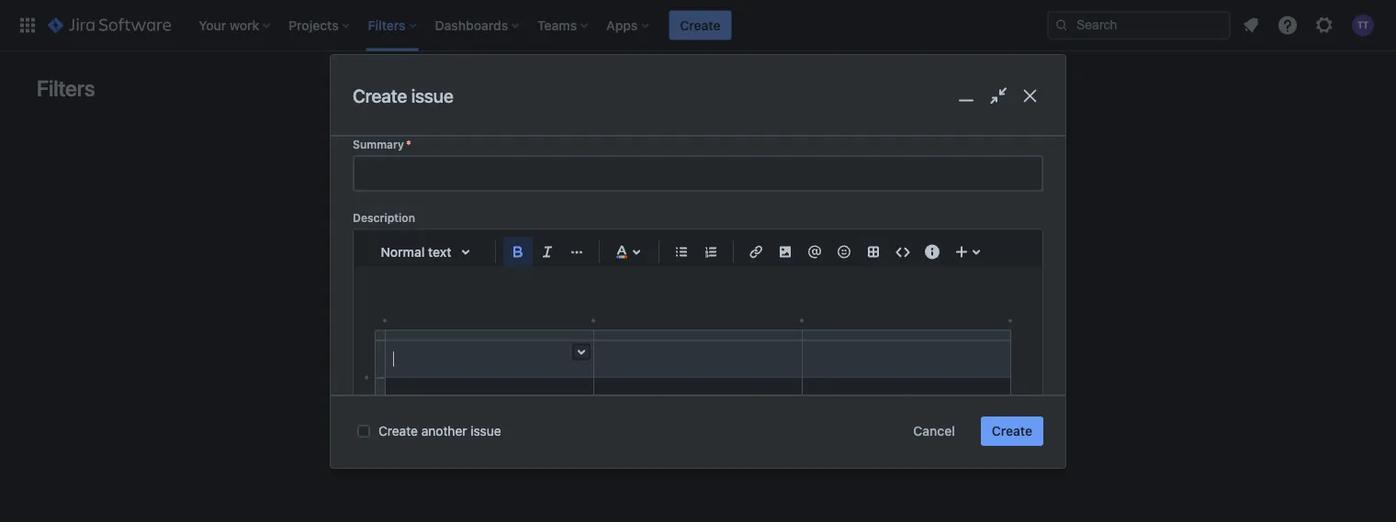 Task type: locate. For each thing, give the bounding box(es) containing it.
0 horizontal spatial create
[[550, 322, 587, 337]]

1 vertical spatial issue
[[471, 424, 501, 439]]

create inside to create a filter.
[[861, 340, 898, 356]]

add image, video, or file image
[[775, 241, 797, 263]]

normal text
[[381, 244, 452, 259]]

you can create a filter by searching. select search issues
[[499, 322, 843, 337]]

None text field
[[355, 157, 1042, 190]]

create up enter
[[550, 322, 587, 337]]

0 vertical spatial a
[[591, 322, 598, 337]]

to create a filter.
[[683, 340, 908, 374]]

can
[[525, 322, 546, 337]]

issue up '*'
[[411, 85, 454, 106]]

cancel
[[914, 424, 955, 439]]

create button inside primary element
[[669, 11, 732, 40]]

from
[[847, 322, 874, 337]]

create
[[550, 322, 587, 337], [861, 340, 898, 356]]

create issue
[[353, 85, 454, 106]]

bold ⌘b image
[[507, 241, 529, 263]]

a left filter
[[591, 322, 598, 337]]

Description - Main content area, start typing to enter text. text field
[[375, 296, 1021, 491]]

save
[[794, 340, 824, 356]]

create button
[[669, 11, 732, 40], [981, 417, 1044, 447]]

1 horizontal spatial issue
[[471, 424, 501, 439]]

more formatting image
[[566, 241, 588, 263]]

create down the
[[861, 340, 898, 356]]

1 vertical spatial create
[[861, 340, 898, 356]]

searching.
[[650, 322, 711, 337]]

jira software image
[[48, 14, 171, 36], [48, 14, 171, 36]]

1 horizontal spatial create
[[861, 340, 898, 356]]

info panel image
[[922, 241, 944, 263]]

issue right another
[[471, 424, 501, 439]]

exit full screen image
[[985, 83, 1012, 109]]

cancel button
[[903, 417, 966, 447]]

Search field
[[1047, 11, 1231, 40]]

create banner
[[0, 0, 1397, 51]]

0 vertical spatial create
[[550, 322, 587, 337]]

you
[[499, 322, 521, 337]]

0 vertical spatial issue
[[411, 85, 454, 106]]

1 vertical spatial a
[[902, 340, 908, 356]]

bullet list ⌘⇧8 image
[[671, 241, 693, 263]]

0 horizontal spatial a
[[591, 322, 598, 337]]

0 horizontal spatial create button
[[669, 11, 732, 40]]

and
[[536, 340, 558, 356]]

1 vertical spatial create button
[[981, 417, 1044, 447]]

0 vertical spatial create button
[[669, 11, 732, 40]]

enter
[[561, 340, 592, 356]]

1 horizontal spatial a
[[902, 340, 908, 356]]

a right to
[[902, 340, 908, 356]]

normal
[[381, 244, 425, 259]]

a
[[591, 322, 598, 337], [902, 340, 908, 356]]

sidebar
[[488, 340, 532, 356]]

issue
[[411, 85, 454, 106], [471, 424, 501, 439]]

criteria.
[[669, 340, 714, 356]]

create
[[680, 17, 721, 33], [353, 85, 407, 106], [379, 424, 418, 439], [992, 424, 1033, 439]]

text
[[428, 244, 452, 259]]

by
[[632, 322, 646, 337]]

select
[[754, 340, 790, 356]]



Task type: describe. For each thing, give the bounding box(es) containing it.
discard & close image
[[1017, 83, 1044, 109]]

primary element
[[11, 0, 1047, 51]]

1 horizontal spatial create button
[[981, 417, 1044, 447]]

search
[[625, 340, 665, 356]]

mention image
[[804, 241, 826, 263]]

table image
[[863, 241, 885, 263]]

from the sidebar and enter your search criteria. then, select
[[488, 322, 897, 356]]

the
[[878, 322, 897, 337]]

summary
[[353, 138, 404, 151]]

filters
[[37, 75, 95, 101]]

code snippet image
[[892, 241, 914, 263]]

minimize image
[[953, 83, 980, 109]]

filter.
[[683, 359, 713, 374]]

create inside primary element
[[680, 17, 721, 33]]

search image
[[1055, 18, 1069, 33]]

normal text button
[[372, 232, 488, 272]]

create another issue
[[379, 424, 501, 439]]

none text field inside create issue dialog
[[355, 157, 1042, 190]]

italic ⌘i image
[[537, 241, 559, 263]]

select
[[715, 322, 752, 337]]

your
[[596, 340, 622, 356]]

numbered list ⌘⇧7 image
[[700, 241, 722, 263]]

another
[[421, 424, 467, 439]]

emoji image
[[833, 241, 855, 263]]

to
[[845, 340, 857, 356]]

filter
[[601, 322, 628, 337]]

then,
[[717, 340, 751, 356]]

0 horizontal spatial issue
[[411, 85, 454, 106]]

description
[[353, 212, 415, 224]]

save as
[[794, 340, 842, 356]]

issues
[[803, 322, 843, 337]]

search
[[755, 322, 800, 337]]

*
[[406, 138, 411, 151]]

summary *
[[353, 138, 411, 151]]

link image
[[745, 241, 767, 263]]

a inside to create a filter.
[[902, 340, 908, 356]]

as
[[827, 340, 842, 356]]

create issue dialog
[[331, 55, 1066, 523]]



Task type: vqa. For each thing, say whether or not it's contained in the screenshot.
Settings icon on the top of the page
no



